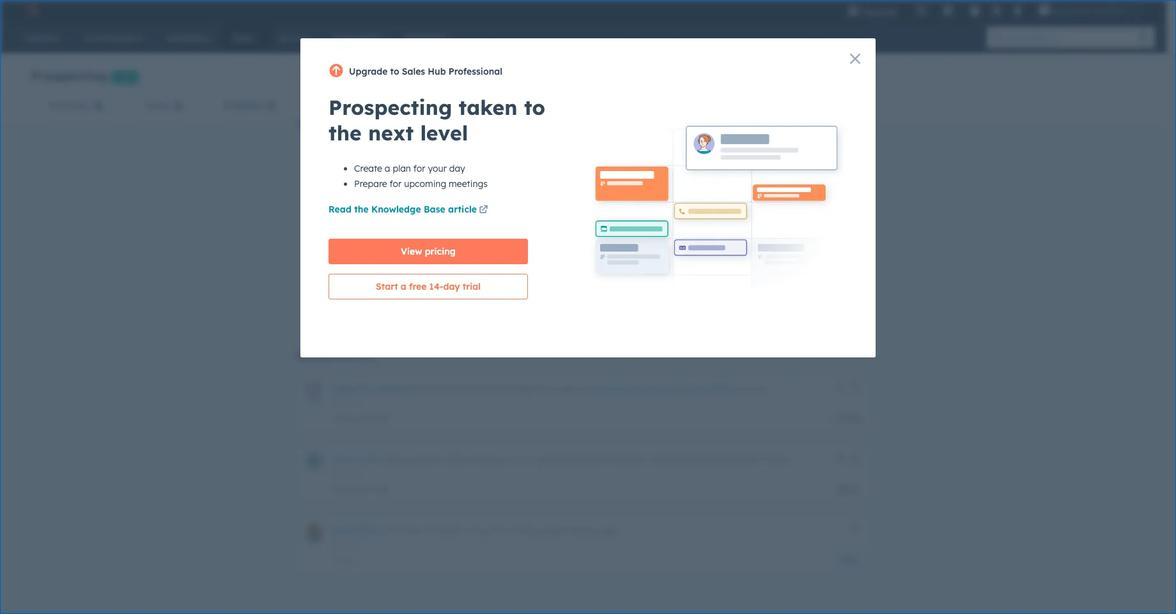 Task type: vqa. For each thing, say whether or not it's contained in the screenshot.
account setup element
no



Task type: locate. For each thing, give the bounding box(es) containing it.
summary link
[[31, 90, 126, 122]]

navigation
[[31, 90, 1136, 123]]

menu
[[839, 0, 1151, 20]]

prospecting
[[31, 68, 107, 84]]

marketplaces button
[[935, 0, 962, 20]]

apoptosis
[[1053, 5, 1092, 15]]

Search HubSpot search field
[[987, 27, 1144, 49]]

tara schultz image
[[1039, 4, 1051, 16]]

hubspot image
[[23, 3, 38, 18]]

search button
[[1133, 27, 1155, 49]]

studios
[[1095, 5, 1124, 15]]

menu item
[[907, 0, 909, 20]]

schedule
[[223, 100, 262, 111]]

menu containing apoptosis studios 2
[[839, 0, 1151, 20]]

settings image
[[991, 5, 1002, 17]]

settings link
[[989, 4, 1005, 17]]

navigation containing summary
[[31, 90, 1136, 123]]

upgrade image
[[848, 6, 859, 17]]

summary
[[49, 100, 89, 111]]

schedule link
[[205, 90, 298, 122]]

help image
[[969, 6, 981, 17]]

feed link
[[298, 90, 355, 122]]

new
[[117, 73, 133, 81]]



Task type: describe. For each thing, give the bounding box(es) containing it.
search image
[[1140, 33, 1149, 42]]

apoptosis studios 2
[[1053, 5, 1131, 15]]

feed
[[316, 100, 337, 111]]

marketplaces image
[[943, 6, 954, 17]]

2
[[1126, 5, 1131, 15]]

hubspot link
[[15, 3, 48, 18]]

apoptosis studios 2 button
[[1031, 0, 1150, 20]]

help button
[[964, 0, 986, 20]]

calling icon button
[[911, 2, 932, 19]]

leads
[[144, 100, 169, 111]]

notifications image
[[1012, 6, 1024, 17]]

notifications button
[[1007, 0, 1029, 20]]

calling icon image
[[916, 5, 927, 17]]

leads link
[[126, 90, 205, 122]]

upgrade
[[862, 6, 898, 17]]



